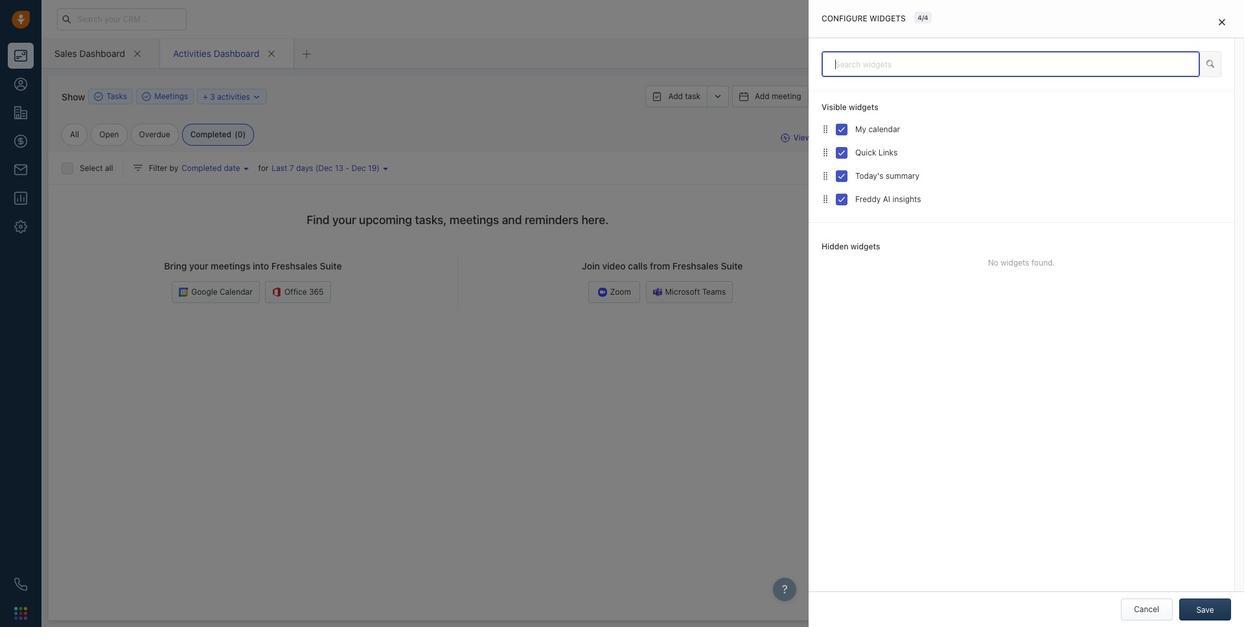 Task type: locate. For each thing, give the bounding box(es) containing it.
1 suite from the left
[[320, 261, 342, 272]]

2 4 from the left
[[924, 14, 929, 21]]

google
[[191, 287, 218, 297]]

365
[[309, 287, 324, 297]]

1 horizontal spatial suite
[[721, 261, 743, 272]]

teams
[[702, 287, 726, 297]]

your
[[924, 141, 941, 151], [924, 185, 941, 194], [332, 213, 356, 227], [189, 261, 208, 272]]

0 horizontal spatial meetings
[[211, 261, 250, 272]]

widgets for hidden
[[851, 242, 880, 252]]

microsoft teams button
[[646, 281, 733, 303]]

hidden widgets
[[822, 242, 880, 252]]

connect up summary
[[891, 141, 922, 151]]

hidden
[[822, 242, 849, 252]]

your right find
[[332, 213, 356, 227]]

zoom
[[912, 201, 933, 211], [610, 287, 631, 297]]

join
[[582, 261, 600, 272]]

activities dashboard
[[173, 48, 259, 59]]

overdue
[[139, 130, 170, 139]]

widgets for visible
[[849, 102, 879, 112]]

microsoft teams
[[665, 287, 726, 297]]

2 suite from the left
[[721, 261, 743, 272]]

0 horizontal spatial dashboard
[[79, 48, 125, 59]]

0 vertical spatial (
[[235, 130, 238, 139]]

select all
[[80, 163, 113, 173]]

suite up 365
[[320, 261, 342, 272]]

reminders
[[525, 213, 579, 227]]

+ 3 activities
[[203, 92, 250, 101]]

) right -
[[377, 163, 380, 173]]

configure widgets
[[822, 14, 906, 23]]

0 horizontal spatial add
[[668, 91, 683, 101]]

view activity goals
[[794, 133, 864, 143]]

app
[[995, 185, 1009, 194]]

4
[[918, 14, 922, 21], [924, 14, 929, 21]]

2 connect from the top
[[891, 185, 922, 194]]

dialog containing configure widgets
[[809, 0, 1244, 627]]

widgets right configure
[[1067, 78, 1095, 87]]

save button
[[1180, 599, 1231, 621]]

0 vertical spatial zoom button
[[891, 199, 942, 214]]

completed right the by
[[182, 163, 222, 173]]

4 ui drag handle image from the top
[[822, 194, 830, 205]]

bring your meetings into freshsales suite
[[164, 261, 342, 272]]

0 vertical spatial )
[[243, 130, 246, 139]]

dashboard
[[79, 48, 125, 59], [214, 48, 259, 59]]

freshsales for into
[[271, 261, 318, 272]]

add left task
[[668, 91, 683, 101]]

4 right your at the right of the page
[[918, 14, 922, 21]]

1 horizontal spatial )
[[377, 163, 380, 173]]

my calendar
[[856, 125, 900, 134]]

2 ui drag handle image from the top
[[822, 147, 830, 158]]

meetings
[[450, 213, 499, 227], [211, 261, 250, 272]]

1 ui drag handle image from the top
[[822, 124, 830, 135]]

0 horizontal spatial (
[[235, 130, 238, 139]]

+ 3 activities link
[[203, 90, 261, 103]]

insights
[[893, 195, 921, 204]]

1 vertical spatial completed
[[182, 163, 222, 173]]

ui drag handle image for quick links
[[822, 147, 830, 158]]

0 vertical spatial completed
[[190, 130, 231, 139]]

widgets right hidden
[[851, 242, 880, 252]]

widgets
[[1067, 78, 1095, 87], [849, 102, 879, 112], [851, 242, 880, 252], [1001, 258, 1030, 268]]

completed inside button
[[182, 163, 222, 173]]

Search your CRM... text field
[[57, 8, 187, 30]]

completed date
[[182, 163, 240, 173]]

1 connect from the top
[[891, 141, 922, 151]]

0 horizontal spatial suite
[[320, 261, 342, 272]]

calendar
[[869, 125, 900, 134], [943, 141, 976, 151]]

2 freshsales from the left
[[673, 261, 719, 272]]

freshsales for from
[[673, 261, 719, 272]]

ui drag handle image for my calendar
[[822, 124, 830, 135]]

ui drag handle image
[[822, 124, 830, 135], [822, 147, 830, 158], [822, 170, 830, 181], [822, 194, 830, 205]]

all
[[70, 130, 79, 139]]

connect your conferencing app
[[891, 185, 1009, 194]]

0 horizontal spatial days
[[296, 163, 313, 173]]

1 horizontal spatial calendar
[[943, 141, 976, 151]]

4 left ends on the top right of the page
[[924, 14, 929, 21]]

connect
[[891, 141, 922, 151], [891, 185, 922, 194]]

1 vertical spatial zoom
[[610, 287, 631, 297]]

visible widgets
[[822, 102, 879, 112]]

0 horizontal spatial )
[[243, 130, 246, 139]]

connect for connect your calendar
[[891, 141, 922, 151]]

your for calendar
[[924, 141, 941, 151]]

more
[[822, 91, 841, 101]]

dashboard right the sales in the top of the page
[[79, 48, 125, 59]]

your right links
[[924, 141, 941, 151]]

1 horizontal spatial add
[[755, 91, 770, 101]]

1 vertical spatial )
[[377, 163, 380, 173]]

completed
[[190, 130, 231, 139], [182, 163, 222, 173]]

1 dashboard from the left
[[79, 48, 125, 59]]

1 horizontal spatial zoom
[[912, 201, 933, 211]]

and
[[502, 213, 522, 227]]

your right bring
[[189, 261, 208, 272]]

widgets up my
[[849, 102, 879, 112]]

0 vertical spatial connect
[[891, 141, 922, 151]]

days right 7
[[296, 163, 313, 173]]

( up date
[[235, 130, 238, 139]]

0 horizontal spatial calendar
[[869, 125, 900, 134]]

( left 13
[[315, 163, 318, 173]]

1 vertical spatial (
[[315, 163, 318, 173]]

zoom button
[[891, 199, 942, 214], [589, 281, 640, 303]]

sales dashboard
[[54, 48, 125, 59]]

1 vertical spatial calendar
[[943, 141, 976, 151]]

days right 21
[[966, 14, 982, 23]]

zoom down connect your conferencing app
[[912, 201, 933, 211]]

your left conferencing
[[924, 185, 941, 194]]

dec right -
[[352, 163, 366, 173]]

0 horizontal spatial freshsales
[[271, 261, 318, 272]]

microsoft
[[665, 287, 700, 297]]

add meeting button
[[732, 86, 809, 108]]

close image
[[1219, 18, 1226, 26]]

1 horizontal spatial freshsales
[[673, 261, 719, 272]]

suite up teams
[[721, 261, 743, 272]]

add inside "link"
[[1041, 589, 1056, 598]]

2 dec from the left
[[352, 163, 366, 173]]

down image
[[252, 92, 261, 101]]

) down the activities
[[243, 130, 246, 139]]

(
[[235, 130, 238, 139], [315, 163, 318, 173]]

office
[[285, 287, 307, 297]]

0 horizontal spatial zoom button
[[589, 281, 640, 303]]

tasks,
[[415, 213, 447, 227]]

1 horizontal spatial 4
[[924, 14, 929, 21]]

completed left "0"
[[190, 130, 231, 139]]

freshsales up microsoft teams
[[673, 261, 719, 272]]

calendar up conferencing
[[943, 141, 976, 151]]

widgets right no
[[1001, 258, 1030, 268]]

in
[[948, 14, 954, 23]]

1 horizontal spatial meetings
[[450, 213, 499, 227]]

no widgets found.
[[988, 258, 1055, 268]]

view
[[794, 133, 812, 143]]

show
[[62, 91, 85, 102]]

1 horizontal spatial (
[[315, 163, 318, 173]]

21
[[957, 14, 964, 23]]

video
[[602, 261, 626, 272]]

cancel
[[1134, 605, 1160, 614]]

0 horizontal spatial 4
[[918, 14, 922, 21]]

4 / 4
[[918, 14, 929, 21]]

activities
[[217, 92, 250, 101]]

connect up insights
[[891, 185, 922, 194]]

freshsales up office
[[271, 261, 318, 272]]

add left meeting
[[755, 91, 770, 101]]

zoom down video
[[610, 287, 631, 297]]

ai
[[883, 195, 891, 204]]

zoom button down video
[[589, 281, 640, 303]]

goals
[[844, 133, 864, 143]]

1 horizontal spatial dashboard
[[214, 48, 259, 59]]

1 horizontal spatial days
[[966, 14, 982, 23]]

connect your calendar
[[891, 141, 976, 151]]

1 horizontal spatial zoom button
[[891, 199, 942, 214]]

calendar right my
[[869, 125, 900, 134]]

freshworks switcher image
[[14, 607, 27, 620]]

0 vertical spatial zoom
[[912, 201, 933, 211]]

meetings left "and"
[[450, 213, 499, 227]]

add task
[[668, 91, 701, 101]]

0 horizontal spatial zoom
[[610, 287, 631, 297]]

office 365 button
[[265, 281, 331, 303]]

dashboard up the activities
[[214, 48, 259, 59]]

0 vertical spatial calendar
[[869, 125, 900, 134]]

3 ui drag handle image from the top
[[822, 170, 830, 181]]

connect for connect your conferencing app
[[891, 185, 922, 194]]

widgets for configure
[[1067, 78, 1095, 87]]

save
[[1197, 605, 1214, 615]]

add link
[[1041, 589, 1071, 598]]

trial
[[915, 14, 928, 23]]

zoom button right ai on the right of the page
[[891, 199, 942, 214]]

0 horizontal spatial dec
[[318, 163, 333, 173]]

days
[[966, 14, 982, 23], [296, 163, 313, 173]]

2 dashboard from the left
[[214, 48, 259, 59]]

widgets inside configure widgets button
[[1067, 78, 1095, 87]]

meetings up calendar at the left of the page
[[211, 261, 250, 272]]

1 vertical spatial connect
[[891, 185, 922, 194]]

add task button
[[646, 86, 707, 108]]

add left link
[[1041, 589, 1056, 598]]

1 freshsales from the left
[[271, 261, 318, 272]]

quick links
[[856, 148, 898, 158]]

dec left 13
[[318, 163, 333, 173]]

2 horizontal spatial add
[[1041, 589, 1056, 598]]

meetings
[[154, 92, 188, 101]]

1 horizontal spatial dec
[[352, 163, 366, 173]]

1 vertical spatial meetings
[[211, 261, 250, 272]]

dialog
[[809, 0, 1244, 627]]

1 vertical spatial zoom button
[[589, 281, 640, 303]]



Task type: describe. For each thing, give the bounding box(es) containing it.
open
[[99, 130, 119, 139]]

add link link
[[1041, 588, 1071, 602]]

task
[[685, 91, 701, 101]]

ends
[[930, 14, 946, 23]]

1 vertical spatial days
[[296, 163, 313, 173]]

your trial ends in 21 days
[[897, 14, 982, 23]]

configure
[[822, 14, 868, 23]]

view activity goals link
[[781, 132, 864, 144]]

date
[[224, 163, 240, 173]]

cancel button
[[1121, 599, 1173, 621]]

today's
[[856, 171, 884, 181]]

dashboard for activities dashboard
[[214, 48, 259, 59]]

last 7 days ( dec 13 - dec 19 )
[[272, 163, 380, 173]]

found.
[[1032, 258, 1055, 268]]

add for add task
[[668, 91, 683, 101]]

filter by
[[149, 163, 178, 173]]

by
[[170, 163, 178, 173]]

completed for completed ( 0 )
[[190, 130, 231, 139]]

add for add meeting
[[755, 91, 770, 101]]

ui drag handle image for freddy ai insights
[[822, 194, 830, 205]]

phone element
[[8, 572, 34, 598]]

into
[[253, 261, 269, 272]]

tasks
[[107, 92, 127, 101]]

widgets
[[870, 14, 906, 23]]

find
[[307, 213, 330, 227]]

filter
[[149, 163, 167, 173]]

your
[[897, 14, 913, 23]]

google calendar
[[191, 287, 253, 297]]

google calendar button
[[172, 281, 260, 303]]

widgets for no
[[1001, 258, 1030, 268]]

your for conferencing
[[924, 185, 941, 194]]

add meeting
[[755, 91, 802, 101]]

today's summary
[[856, 171, 920, 181]]

+ 3 activities button
[[197, 89, 267, 104]]

office 365
[[285, 287, 324, 297]]

1 dec from the left
[[318, 163, 333, 173]]

link
[[1058, 589, 1071, 598]]

/
[[922, 14, 924, 21]]

configure widgets
[[1029, 78, 1095, 87]]

completed for completed date
[[182, 163, 222, 173]]

my
[[856, 125, 867, 134]]

1 4 from the left
[[918, 14, 922, 21]]

19
[[368, 163, 377, 173]]

activity
[[814, 133, 841, 143]]

configure
[[1029, 78, 1065, 87]]

search image
[[1207, 59, 1215, 69]]

3
[[210, 92, 215, 101]]

join video calls from freshsales suite
[[582, 261, 743, 272]]

activities
[[173, 48, 211, 59]]

links
[[879, 148, 898, 158]]

your for meetings
[[189, 261, 208, 272]]

meeting
[[772, 91, 802, 101]]

visible
[[822, 102, 847, 112]]

summary
[[886, 171, 920, 181]]

suite for bring your meetings into freshsales suite
[[320, 261, 342, 272]]

-
[[346, 163, 349, 173]]

7
[[290, 163, 294, 173]]

Search widgets text field
[[822, 51, 1200, 77]]

for
[[258, 163, 269, 173]]

last
[[272, 163, 287, 173]]

upcoming
[[359, 213, 412, 227]]

your for upcoming
[[332, 213, 356, 227]]

conferencing
[[943, 185, 992, 194]]

13
[[335, 163, 344, 173]]

find your upcoming tasks, meetings and reminders here.
[[307, 213, 609, 227]]

here.
[[582, 213, 609, 227]]

add for add link
[[1041, 589, 1056, 598]]

phone image
[[14, 578, 27, 591]]

zoom for the top zoom button
[[912, 201, 933, 211]]

from
[[650, 261, 670, 272]]

freddy
[[856, 195, 881, 204]]

0 vertical spatial meetings
[[450, 213, 499, 227]]

0 vertical spatial days
[[966, 14, 982, 23]]

zoom for zoom button to the bottom
[[610, 287, 631, 297]]

calls
[[628, 261, 648, 272]]

ui drag handle image for today's summary
[[822, 170, 830, 181]]

+
[[203, 92, 208, 101]]

configure widgets button
[[1009, 75, 1103, 91]]

calendar
[[220, 287, 253, 297]]

no
[[988, 258, 999, 268]]

suite for join video calls from freshsales suite
[[721, 261, 743, 272]]

sales
[[54, 48, 77, 59]]

dashboard for sales dashboard
[[79, 48, 125, 59]]

completed ( 0 )
[[190, 130, 246, 139]]

all
[[105, 163, 113, 173]]

0
[[238, 130, 243, 139]]

completed date button
[[178, 163, 258, 174]]



Task type: vqa. For each thing, say whether or not it's contained in the screenshot.
the leftmost Zoom Button Zoom
yes



